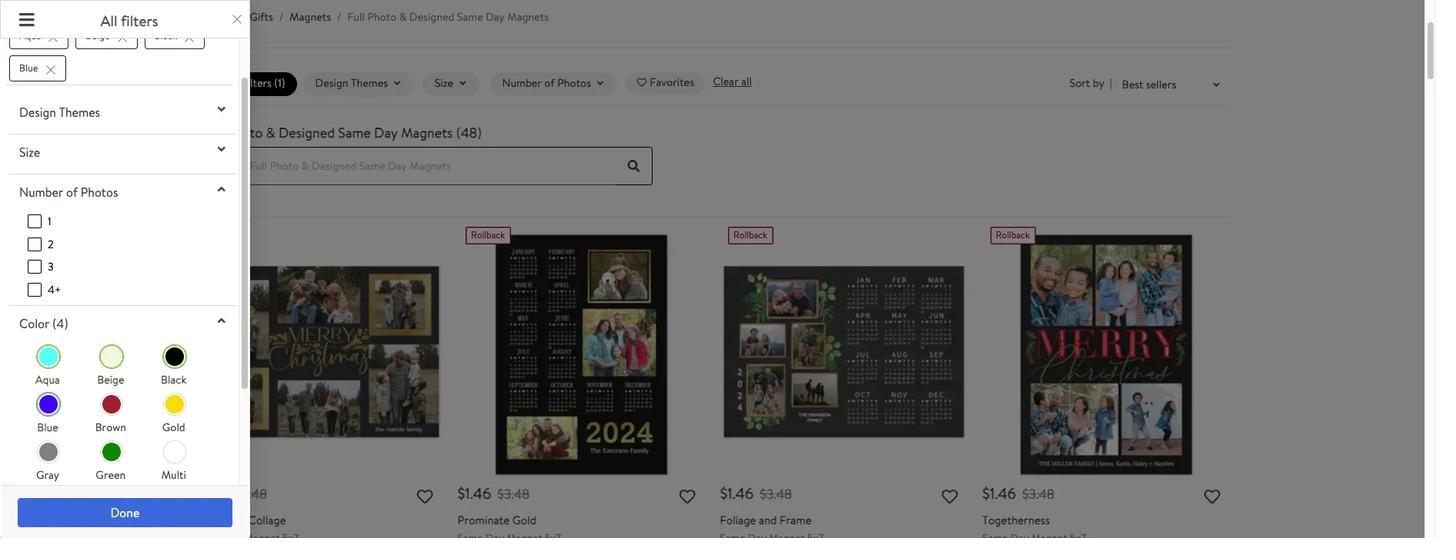 Task type: locate. For each thing, give the bounding box(es) containing it.
0 horizontal spatial angle down image
[[218, 103, 225, 115]]

angle down image for number
[[597, 79, 604, 89]]

full photo & designed same day magnets (48)
[[201, 123, 482, 142]]

beige down beige image
[[97, 373, 124, 388]]

3 $ 1 . 46 $3.48 from the left
[[720, 484, 792, 504]]

0 horizontal spatial photos
[[81, 184, 118, 201]]

design themes up full photo & designed same day magnets (48)
[[315, 76, 388, 91]]

prominate
[[458, 513, 510, 529]]

of
[[545, 76, 555, 91], [66, 184, 78, 201]]

full
[[348, 9, 365, 25], [201, 123, 223, 142]]

2 $ from the left
[[458, 484, 465, 504]]

1 for prominate
[[465, 484, 470, 504]]

angle up image
[[218, 183, 225, 195], [218, 315, 225, 327]]

2 $3.48 from the left
[[498, 485, 530, 504]]

angle down image for design
[[394, 79, 400, 89]]

design themes down blue button
[[19, 104, 100, 121]]

designed for full photo & designed same day magnets
[[409, 9, 455, 25]]

blue button
[[9, 55, 66, 81]]

0 vertical spatial design themes
[[315, 76, 388, 91]]

beige
[[86, 28, 110, 42], [97, 373, 124, 388]]

angle down image for size
[[218, 143, 225, 155]]

1 46 from the left
[[211, 484, 229, 504]]

sort
[[1070, 76, 1091, 91]]

4+
[[48, 283, 61, 298]]

0 horizontal spatial of
[[66, 184, 78, 201]]

1 horizontal spatial design
[[315, 76, 348, 91]]

46 up christmas at the bottom of the page
[[211, 484, 229, 504]]

angle down image inside size button
[[218, 143, 225, 155]]

$ 1 . 46 $3.48 up prominate gold
[[458, 484, 530, 504]]

1 horizontal spatial number
[[502, 76, 542, 91]]

aqua image
[[39, 348, 58, 366]]

0 vertical spatial design
[[315, 76, 348, 91]]

clear all
[[713, 74, 752, 89]]

same
[[457, 9, 483, 25], [338, 123, 371, 142]]

1 vertical spatial same
[[338, 123, 371, 142]]

3 $3.48 from the left
[[760, 485, 792, 504]]

$3.48 up christmas collage
[[235, 485, 267, 504]]

themes
[[351, 76, 388, 91], [59, 104, 100, 121]]

all filters
[[101, 11, 158, 31]]

3 . from the left
[[733, 484, 736, 504]]

rollback
[[209, 229, 243, 242], [471, 229, 505, 242], [734, 229, 768, 242], [996, 229, 1030, 242]]

multi
[[161, 468, 186, 483]]

0 vertical spatial themes
[[351, 76, 388, 91]]

0 horizontal spatial number of photos
[[19, 184, 118, 201]]

1 $ from the left
[[195, 484, 203, 504]]

size button
[[423, 72, 480, 96], [9, 138, 235, 167]]

gifts
[[250, 9, 273, 25]]

magnets for full photo & designed same day magnets
[[508, 9, 549, 25]]

1 horizontal spatial magnets
[[401, 123, 453, 142]]

0 horizontal spatial angle down image
[[218, 143, 225, 155]]

1 inside 1 2 3 4+
[[48, 214, 51, 229]]

1 vertical spatial number
[[19, 184, 63, 201]]

3 rollback from the left
[[734, 229, 768, 242]]

size up 1 'link'
[[19, 144, 40, 161]]

angle up image for photos
[[218, 183, 225, 195]]

angle down image inside best sellers button
[[1214, 81, 1220, 91]]

0 horizontal spatial size
[[19, 144, 40, 161]]

0 horizontal spatial all
[[101, 11, 118, 31]]

46 up 'togetherness'
[[998, 484, 1016, 504]]

4+ link
[[28, 283, 61, 298]]

blue down "blue" icon
[[37, 420, 58, 436]]

0 horizontal spatial same
[[338, 123, 371, 142]]

size
[[435, 76, 454, 91], [19, 144, 40, 161]]

1 favorite this design image from the left
[[680, 491, 696, 507]]

1 horizontal spatial favorite this design image
[[942, 491, 958, 507]]

1 vertical spatial all
[[226, 76, 239, 91]]

full for full photo & designed same day magnets (48)
[[201, 123, 223, 142]]

2 horizontal spatial magnets
[[508, 9, 549, 25]]

0 vertical spatial beige
[[86, 28, 110, 42]]

1 up the prominate
[[465, 484, 470, 504]]

0 horizontal spatial day
[[374, 123, 398, 142]]

0 vertical spatial of
[[545, 76, 555, 91]]

2 horizontal spatial angle down image
[[1214, 81, 1220, 91]]

2 horizontal spatial angle down image
[[597, 79, 604, 89]]

1 $ 1 . 46 $3.48 from the left
[[195, 484, 267, 504]]

2 $ 1 . 46 $3.48 from the left
[[458, 484, 530, 504]]

1 vertical spatial angle up image
[[218, 315, 225, 327]]

all up close image
[[101, 11, 118, 31]]

favorites
[[650, 75, 695, 90]]

46 up the prominate
[[473, 484, 491, 504]]

number
[[502, 76, 542, 91], [19, 184, 63, 201]]

1 horizontal spatial themes
[[351, 76, 388, 91]]

angle down image for size
[[460, 79, 466, 89]]

design for angle down icon associated with design
[[315, 76, 348, 91]]

2 horizontal spatial favorite this design image
[[1205, 491, 1221, 507]]

bars image
[[19, 12, 34, 29]]

. for christmas
[[208, 484, 211, 504]]

(48)
[[456, 123, 482, 142]]

day
[[486, 9, 505, 25], [374, 123, 398, 142]]

1 vertical spatial beige
[[97, 373, 124, 388]]

beige image
[[102, 348, 121, 366]]

1 up christmas at the bottom of the page
[[203, 484, 208, 504]]

.
[[208, 484, 211, 504], [470, 484, 473, 504], [733, 484, 736, 504], [995, 484, 998, 504]]

$3.48
[[235, 485, 267, 504], [498, 485, 530, 504], [760, 485, 792, 504], [1023, 485, 1055, 504]]

. up foliage
[[733, 484, 736, 504]]

all
[[101, 11, 118, 31], [226, 76, 239, 91]]

all left 'filters'
[[226, 76, 239, 91]]

3 $ from the left
[[720, 484, 728, 504]]

1 vertical spatial number of photos
[[19, 184, 118, 201]]

all for all filters (1)
[[226, 76, 239, 91]]

design up full photo & designed same day magnets (48)
[[315, 76, 348, 91]]

0 vertical spatial all
[[101, 11, 118, 31]]

1 vertical spatial size button
[[9, 138, 235, 167]]

2
[[48, 237, 54, 252]]

1 up 2
[[48, 214, 51, 229]]

1
[[48, 214, 51, 229], [203, 484, 208, 504], [465, 484, 470, 504], [728, 484, 733, 504], [990, 484, 995, 504]]

multi image
[[165, 443, 184, 462]]

$ up christmas at the bottom of the page
[[195, 484, 203, 504]]

1 . from the left
[[208, 484, 211, 504]]

number of photos
[[502, 76, 591, 91], [19, 184, 118, 201]]

1 vertical spatial full
[[201, 123, 223, 142]]

photo down all filters (1)
[[226, 123, 263, 142]]

size for the leftmost size button
[[19, 144, 40, 161]]

0 vertical spatial number
[[502, 76, 542, 91]]

1 vertical spatial design themes
[[19, 104, 100, 121]]

day for full photo & designed same day magnets
[[486, 9, 505, 25]]

0 vertical spatial angle up image
[[218, 183, 225, 195]]

best
[[1123, 77, 1144, 92]]

$3.48 up gold
[[498, 485, 530, 504]]

design
[[315, 76, 348, 91], [19, 104, 56, 121]]

gold
[[162, 420, 185, 436]]

2 favorite this design image from the left
[[942, 491, 958, 507]]

1 vertical spatial design
[[19, 104, 56, 121]]

1 rollback from the left
[[209, 229, 243, 242]]

0 horizontal spatial favorite this design image
[[680, 491, 696, 507]]

2 . from the left
[[470, 484, 473, 504]]

gray image
[[39, 443, 58, 462]]

of for photos angle up icon
[[66, 184, 78, 201]]

foliage and frame
[[720, 513, 812, 529]]

$ up foliage
[[720, 484, 728, 504]]

1 up foliage
[[728, 484, 733, 504]]

0 horizontal spatial themes
[[59, 104, 100, 121]]

0 vertical spatial photos
[[558, 76, 591, 91]]

angle up image for color (4)
[[218, 315, 225, 327]]

|
[[1110, 76, 1112, 91]]

by
[[1093, 76, 1105, 91]]

1 horizontal spatial &
[[266, 123, 275, 142]]

& for full photo & designed same day magnets
[[399, 9, 407, 25]]

all for all filters
[[101, 11, 118, 31]]

magnets
[[290, 9, 331, 25], [508, 9, 549, 25], [401, 123, 453, 142]]

and
[[759, 513, 777, 529]]

blue
[[19, 61, 38, 75], [37, 420, 58, 436]]

1 vertical spatial designed
[[279, 123, 335, 142]]

3
[[48, 260, 54, 275]]

christmas collage
[[195, 513, 286, 529]]

1 vertical spatial day
[[374, 123, 398, 142]]

magnets for full photo & designed same day magnets (48)
[[401, 123, 453, 142]]

46
[[211, 484, 229, 504], [473, 484, 491, 504], [736, 484, 754, 504], [998, 484, 1016, 504]]

brown image
[[102, 396, 121, 414]]

prominate gold
[[458, 513, 537, 529]]

black image
[[165, 348, 184, 366]]

0 vertical spatial number of photos
[[502, 76, 591, 91]]

photo
[[368, 9, 397, 25], [226, 123, 263, 142]]

blue down bars image
[[19, 61, 38, 75]]

1 for foliage
[[728, 484, 733, 504]]

& for full photo & designed same day magnets (48)
[[266, 123, 275, 142]]

full photo & designed same day magnets
[[348, 9, 549, 25]]

46 up foliage
[[736, 484, 754, 504]]

close image
[[41, 31, 66, 44], [177, 31, 202, 44], [38, 64, 63, 76]]

frame
[[780, 513, 812, 529]]

1 $3.48 from the left
[[235, 485, 267, 504]]

2 angle up image from the top
[[218, 315, 225, 327]]

$ for christmas
[[195, 484, 203, 504]]

1 horizontal spatial all
[[226, 76, 239, 91]]

. up christmas at the bottom of the page
[[208, 484, 211, 504]]

close image inside blue button
[[38, 64, 63, 76]]

0 horizontal spatial full
[[201, 123, 223, 142]]

design down blue button
[[19, 104, 56, 121]]

christmas
[[195, 513, 245, 529]]

angle down image
[[460, 79, 466, 89], [1214, 81, 1220, 91], [218, 103, 225, 115]]

3 46 from the left
[[736, 484, 754, 504]]

photo for full photo & designed same day magnets (48)
[[226, 123, 263, 142]]

themes down blue button
[[59, 104, 100, 121]]

design themes
[[315, 76, 388, 91], [19, 104, 100, 121]]

1 horizontal spatial photo
[[368, 9, 397, 25]]

0 horizontal spatial size button
[[9, 138, 235, 167]]

1 angle up image from the top
[[218, 183, 225, 195]]

$ up 'togetherness'
[[983, 484, 990, 504]]

1 horizontal spatial of
[[545, 76, 555, 91]]

0 horizontal spatial designed
[[279, 123, 335, 142]]

angle down image
[[394, 79, 400, 89], [597, 79, 604, 89], [218, 143, 225, 155]]

0 vertical spatial photo
[[368, 9, 397, 25]]

0 horizontal spatial design
[[19, 104, 56, 121]]

photos
[[558, 76, 591, 91], [81, 184, 118, 201]]

favorite this design image
[[680, 491, 696, 507], [942, 491, 958, 507], [1205, 491, 1221, 507]]

$3.48 up 'togetherness'
[[1023, 485, 1055, 504]]

0 vertical spatial blue
[[19, 61, 38, 75]]

46 for christmas
[[211, 484, 229, 504]]

color
[[19, 315, 49, 332]]

$
[[195, 484, 203, 504], [458, 484, 465, 504], [720, 484, 728, 504], [983, 484, 990, 504]]

1 horizontal spatial day
[[486, 9, 505, 25]]

0 horizontal spatial photo
[[226, 123, 263, 142]]

themes up full photo & designed same day magnets (48)
[[351, 76, 388, 91]]

$ 1 . 46 $3.48 up "foliage and frame"
[[720, 484, 792, 504]]

0 horizontal spatial magnets
[[290, 9, 331, 25]]

&
[[240, 9, 247, 25], [399, 9, 407, 25], [266, 123, 275, 142]]

size for size button to the right
[[435, 76, 454, 91]]

1 vertical spatial size
[[19, 144, 40, 161]]

green image
[[102, 443, 121, 462]]

rollback for christmas
[[209, 229, 243, 242]]

0 vertical spatial size
[[435, 76, 454, 91]]

. up the prominate
[[470, 484, 473, 504]]

$ 1 . 46 $3.48 up christmas collage
[[195, 484, 267, 504]]

size down the full photo & designed same day magnets
[[435, 76, 454, 91]]

$ 1 . 46 $3.48 for christmas
[[195, 484, 267, 504]]

$ 1 . 46 $3.48 for foliage
[[720, 484, 792, 504]]

green
[[96, 468, 126, 483]]

beige left filters
[[86, 28, 110, 42]]

2 horizontal spatial &
[[399, 9, 407, 25]]

0 vertical spatial designed
[[409, 9, 455, 25]]

1 horizontal spatial full
[[348, 9, 365, 25]]

2 rollback from the left
[[471, 229, 505, 242]]

0 vertical spatial full
[[348, 9, 365, 25]]

1 horizontal spatial photos
[[558, 76, 591, 91]]

designed
[[409, 9, 455, 25], [279, 123, 335, 142]]

beige inside button
[[86, 28, 110, 42]]

1 horizontal spatial size
[[435, 76, 454, 91]]

favorite this design image for gold
[[680, 491, 696, 507]]

0 horizontal spatial design themes
[[19, 104, 100, 121]]

1 horizontal spatial angle down image
[[460, 79, 466, 89]]

2 46 from the left
[[473, 484, 491, 504]]

1 vertical spatial of
[[66, 184, 78, 201]]

0 vertical spatial day
[[486, 9, 505, 25]]

46 for prominate
[[473, 484, 491, 504]]

0 vertical spatial same
[[457, 9, 483, 25]]

(1)
[[274, 76, 285, 91]]

$ 1 . 46 $3.48 up 'togetherness'
[[983, 484, 1055, 504]]

$3.48 up the and
[[760, 485, 792, 504]]

1 vertical spatial photo
[[226, 123, 263, 142]]

1 horizontal spatial same
[[457, 9, 483, 25]]

1 horizontal spatial designed
[[409, 9, 455, 25]]

0 vertical spatial size button
[[423, 72, 480, 96]]

best sellers button
[[1112, 69, 1230, 99]]

$ up the prominate
[[458, 484, 465, 504]]

1 horizontal spatial angle down image
[[394, 79, 400, 89]]

. up 'togetherness'
[[995, 484, 998, 504]]

photo for full photo & designed same day magnets
[[368, 9, 397, 25]]

0 horizontal spatial number
[[19, 184, 63, 201]]

$ 1 . 46 $3.48
[[195, 484, 267, 504], [458, 484, 530, 504], [720, 484, 792, 504], [983, 484, 1055, 504]]

number for angle down icon related to number
[[502, 76, 542, 91]]

$3.48 for collage
[[235, 485, 267, 504]]

photo right magnets 'link'
[[368, 9, 397, 25]]

best sellers
[[1123, 77, 1177, 92]]

3 link
[[28, 260, 54, 275]]



Task type: vqa. For each thing, say whether or not it's contained in the screenshot.
Designed to the right
yes



Task type: describe. For each thing, give the bounding box(es) containing it.
3 favorite this design image from the left
[[1205, 491, 1221, 507]]

1 vertical spatial themes
[[59, 104, 100, 121]]

4 $ 1 . 46 $3.48 from the left
[[983, 484, 1055, 504]]

46 for foliage
[[736, 484, 754, 504]]

$ for foliage
[[720, 484, 728, 504]]

design for design angle down image
[[19, 104, 56, 121]]

1 link
[[28, 214, 51, 229]]

magnets link
[[290, 9, 331, 25]]

beige button
[[76, 23, 138, 49]]

4 $3.48 from the left
[[1023, 485, 1055, 504]]

sellers
[[1147, 77, 1177, 92]]

2 link
[[28, 237, 54, 252]]

black
[[161, 373, 187, 388]]

all
[[742, 74, 752, 89]]

gray
[[36, 468, 59, 483]]

of for angle down icon related to number
[[545, 76, 555, 91]]

1 for christmas
[[203, 484, 208, 504]]

$3.48 for and
[[760, 485, 792, 504]]

home & gifts
[[207, 9, 273, 25]]

brown
[[95, 420, 126, 436]]

gold image
[[165, 396, 184, 414]]

angle down image for design
[[218, 103, 225, 115]]

blue image
[[39, 396, 58, 414]]

done button
[[18, 499, 232, 528]]

angle down image for best sellers
[[1214, 81, 1220, 91]]

clear
[[713, 74, 739, 89]]

close image
[[110, 31, 134, 44]]

same for full photo & designed same day magnets
[[457, 9, 483, 25]]

favorite this design image for and
[[942, 491, 958, 507]]

designed for full photo & designed same day magnets (48)
[[279, 123, 335, 142]]

home & gifts link
[[207, 9, 273, 25]]

heart image
[[637, 78, 647, 88]]

. for prominate
[[470, 484, 473, 504]]

collage
[[248, 513, 286, 529]]

0 horizontal spatial &
[[240, 9, 247, 25]]

filters
[[121, 11, 158, 31]]

sort by |
[[1070, 76, 1112, 91]]

$3.48 for gold
[[498, 485, 530, 504]]

(4)
[[52, 315, 68, 332]]

foliage
[[720, 513, 756, 529]]

aqua
[[35, 373, 60, 388]]

home
[[207, 9, 237, 25]]

1 horizontal spatial number of photos
[[502, 76, 591, 91]]

clear all link
[[713, 74, 752, 90]]

4 rollback from the left
[[996, 229, 1030, 242]]

Search Full Photo & Designed Same Day Magnets search field
[[201, 147, 616, 186]]

4 $ from the left
[[983, 484, 990, 504]]

all filters (1)
[[226, 76, 285, 91]]

number for photos angle up icon
[[19, 184, 63, 201]]

filters
[[241, 76, 272, 91]]

rollback for foliage
[[734, 229, 768, 242]]

1 2 3 4+
[[48, 214, 61, 298]]

1 vertical spatial blue
[[37, 420, 58, 436]]

favorite this design image
[[417, 491, 433, 507]]

1 vertical spatial photos
[[81, 184, 118, 201]]

4 46 from the left
[[998, 484, 1016, 504]]

gold
[[513, 513, 537, 529]]

4 . from the left
[[995, 484, 998, 504]]

togetherness
[[983, 513, 1050, 529]]

done
[[110, 505, 140, 522]]

rollback for prominate
[[471, 229, 505, 242]]

. for foliage
[[733, 484, 736, 504]]

color (4)
[[19, 315, 68, 332]]

blue inside button
[[19, 61, 38, 75]]

1 horizontal spatial design themes
[[315, 76, 388, 91]]

day for full photo & designed same day magnets (48)
[[374, 123, 398, 142]]

$ 1 . 46 $3.48 for prominate
[[458, 484, 530, 504]]

1 up 'togetherness'
[[990, 484, 995, 504]]

full for full photo & designed same day magnets
[[348, 9, 365, 25]]

sort-select element
[[1070, 76, 1112, 92]]

same for full photo & designed same day magnets (48)
[[338, 123, 371, 142]]

1 horizontal spatial size button
[[423, 72, 480, 96]]

$ for prominate
[[458, 484, 465, 504]]



